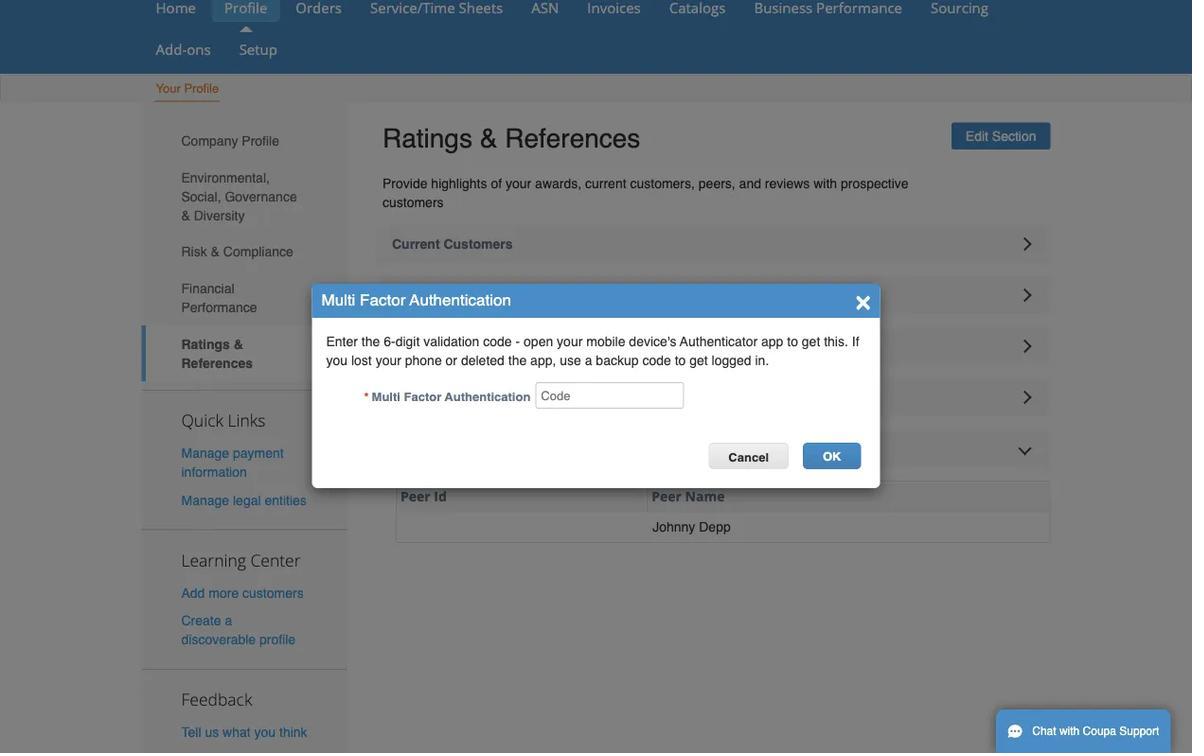Task type: vqa. For each thing, say whether or not it's contained in the screenshot.
LINK
no



Task type: describe. For each thing, give the bounding box(es) containing it.
enter the 6-digit validation code - open your mobile device's authenticator app to get this. if you lost your phone or deleted the app, use a backup code to get logged in.
[[326, 334, 859, 368]]

1 horizontal spatial references
[[505, 123, 640, 153]]

1 horizontal spatial to
[[787, 334, 798, 349]]

*
[[364, 390, 369, 404]]

app,
[[530, 353, 556, 368]]

tell us what you think
[[181, 725, 307, 740]]

ok
[[823, 450, 841, 464]]

manage legal entities
[[181, 493, 307, 508]]

ratings inside ratings & references
[[181, 337, 230, 352]]

1 vertical spatial customers
[[242, 586, 304, 601]]

links
[[228, 410, 265, 432]]

learning
[[181, 549, 246, 571]]

ratings & references link
[[142, 326, 348, 381]]

financial
[[181, 281, 234, 296]]

environmental, social, governance & diversity
[[181, 170, 297, 223]]

multi factor authentication
[[321, 291, 511, 309]]

your inside "provide highlights of your awards, current customers, peers, and reviews with prospective customers"
[[506, 176, 531, 191]]

a inside enter the 6-digit validation code - open your mobile device's authenticator app to get this. if you lost your phone or deleted the app, use a backup code to get logged in.
[[585, 353, 592, 368]]

profile
[[259, 632, 296, 647]]

-
[[516, 334, 520, 349]]

manage for manage payment information
[[181, 446, 229, 461]]

& inside ratings & references
[[234, 337, 243, 352]]

backup
[[596, 353, 639, 368]]

manage for manage legal entities
[[181, 493, 229, 508]]

what
[[223, 725, 251, 740]]

quick links
[[181, 410, 265, 432]]

discoverable
[[181, 632, 256, 647]]

company profile link
[[142, 123, 348, 159]]

×
[[855, 285, 871, 315]]

coupa
[[1083, 725, 1116, 739]]

peers,
[[699, 176, 735, 191]]

performance
[[181, 300, 257, 315]]

in.
[[755, 353, 769, 368]]

center
[[250, 549, 301, 571]]

open
[[524, 334, 553, 349]]

1 horizontal spatial the
[[508, 353, 527, 368]]

provide
[[383, 176, 427, 191]]

validation
[[423, 334, 479, 349]]

0 horizontal spatial references
[[181, 356, 253, 371]]

customers,
[[630, 176, 695, 191]]

& right "risk"
[[211, 244, 220, 260]]

your profile
[[156, 81, 219, 96]]

environmental, social, governance & diversity link
[[142, 159, 348, 234]]

think
[[279, 725, 307, 740]]

with inside "provide highlights of your awards, current customers, peers, and reviews with prospective customers"
[[814, 176, 837, 191]]

company profile
[[181, 133, 279, 148]]

financial performance
[[181, 281, 257, 315]]

1 vertical spatial code
[[642, 353, 671, 368]]

1 vertical spatial multi
[[372, 390, 400, 404]]

prospective
[[841, 176, 909, 191]]

ok button
[[803, 443, 861, 470]]

financial performance link
[[142, 270, 348, 326]]

manage payment information
[[181, 446, 284, 480]]

this.
[[824, 334, 848, 349]]

enter
[[326, 334, 358, 349]]

digit
[[395, 334, 420, 349]]

feedback
[[181, 689, 252, 711]]

johnny depp
[[653, 519, 731, 535]]

and
[[739, 176, 761, 191]]

use
[[560, 353, 581, 368]]

1 horizontal spatial ratings
[[383, 123, 472, 153]]

* multi factor authentication
[[364, 390, 531, 404]]

reviews
[[765, 176, 810, 191]]

section
[[992, 129, 1036, 144]]

5 heading from the top
[[376, 430, 1051, 468]]

ons
[[187, 39, 211, 59]]

edit section
[[966, 129, 1036, 144]]

of
[[491, 176, 502, 191]]

depp
[[699, 519, 731, 535]]

device's
[[629, 334, 677, 349]]

us
[[205, 725, 219, 740]]

you inside tell us what you think button
[[254, 725, 276, 740]]

mobile
[[586, 334, 625, 349]]

highlights
[[431, 176, 487, 191]]

3 heading from the top
[[376, 328, 1051, 366]]

authenticator
[[680, 334, 758, 349]]

risk
[[181, 244, 207, 260]]



Task type: locate. For each thing, give the bounding box(es) containing it.
your
[[506, 176, 531, 191], [557, 334, 583, 349], [376, 353, 401, 368]]

learning center
[[181, 549, 301, 571]]

environmental,
[[181, 170, 270, 185]]

0 horizontal spatial the
[[362, 334, 380, 349]]

edit section link
[[951, 123, 1051, 150]]

1 manage from the top
[[181, 446, 229, 461]]

company
[[181, 133, 238, 148]]

support
[[1119, 725, 1159, 739]]

risk & compliance
[[181, 244, 293, 260]]

& down the performance
[[234, 337, 243, 352]]

manage inside manage payment information
[[181, 446, 229, 461]]

1 heading from the top
[[376, 225, 1051, 263]]

edit
[[966, 129, 988, 144]]

0 vertical spatial factor
[[360, 291, 406, 309]]

&
[[480, 123, 497, 153], [181, 208, 190, 223], [211, 244, 220, 260], [234, 337, 243, 352]]

1 vertical spatial your
[[557, 334, 583, 349]]

profile
[[184, 81, 219, 96], [242, 133, 279, 148]]

profile right your
[[184, 81, 219, 96]]

references down the performance
[[181, 356, 253, 371]]

0 vertical spatial a
[[585, 353, 592, 368]]

setup link
[[227, 35, 290, 63]]

references up the awards,
[[505, 123, 640, 153]]

get left this.
[[802, 334, 820, 349]]

1 vertical spatial factor
[[404, 390, 441, 404]]

the
[[362, 334, 380, 349], [508, 353, 527, 368]]

create a discoverable profile link
[[181, 613, 296, 647]]

information
[[181, 465, 247, 480]]

compliance
[[223, 244, 293, 260]]

0 horizontal spatial ratings
[[181, 337, 230, 352]]

2 heading from the top
[[376, 277, 1051, 314]]

add more customers link
[[181, 586, 304, 601]]

0 vertical spatial to
[[787, 334, 798, 349]]

factor up 6-
[[360, 291, 406, 309]]

0 vertical spatial ratings
[[383, 123, 472, 153]]

0 horizontal spatial get
[[690, 353, 708, 368]]

your profile link
[[155, 77, 220, 102]]

1 vertical spatial manage
[[181, 493, 229, 508]]

diversity
[[194, 208, 245, 223]]

0 horizontal spatial to
[[675, 353, 686, 368]]

0 vertical spatial multi
[[321, 291, 355, 309]]

profile for your profile
[[184, 81, 219, 96]]

ratings & references down the performance
[[181, 337, 253, 371]]

quick
[[181, 410, 223, 432]]

ratings & references up of
[[383, 123, 640, 153]]

to right app
[[787, 334, 798, 349]]

chat with coupa support button
[[996, 710, 1171, 754]]

4 heading from the top
[[376, 379, 1051, 417]]

multi right *
[[372, 390, 400, 404]]

0 vertical spatial with
[[814, 176, 837, 191]]

multi
[[321, 291, 355, 309], [372, 390, 400, 404]]

& inside environmental, social, governance & diversity
[[181, 208, 190, 223]]

0 horizontal spatial a
[[225, 613, 232, 629]]

authentication down deleted
[[445, 390, 531, 404]]

customers
[[383, 195, 444, 210], [242, 586, 304, 601]]

1 horizontal spatial ratings & references
[[383, 123, 640, 153]]

1 vertical spatial with
[[1059, 725, 1080, 739]]

Code text field
[[535, 383, 684, 409]]

× button
[[855, 285, 871, 315]]

6-
[[384, 334, 395, 349]]

if
[[852, 334, 859, 349]]

factor
[[360, 291, 406, 309], [404, 390, 441, 404]]

a up discoverable
[[225, 613, 232, 629]]

0 vertical spatial code
[[483, 334, 512, 349]]

payment
[[233, 446, 284, 461]]

phone
[[405, 353, 442, 368]]

you down the enter
[[326, 353, 348, 368]]

logged
[[712, 353, 751, 368]]

1 vertical spatial profile
[[242, 133, 279, 148]]

manage payment information link
[[181, 446, 284, 480]]

governance
[[225, 189, 297, 204]]

your right of
[[506, 176, 531, 191]]

1 horizontal spatial your
[[506, 176, 531, 191]]

0 vertical spatial references
[[505, 123, 640, 153]]

heading
[[376, 225, 1051, 263], [376, 277, 1051, 314], [376, 328, 1051, 366], [376, 379, 1051, 417], [376, 430, 1051, 468]]

1 horizontal spatial profile
[[242, 133, 279, 148]]

get
[[802, 334, 820, 349], [690, 353, 708, 368]]

manage legal entities link
[[181, 493, 307, 508]]

0 vertical spatial you
[[326, 353, 348, 368]]

customers inside "provide highlights of your awards, current customers, peers, and reviews with prospective customers"
[[383, 195, 444, 210]]

you right what
[[254, 725, 276, 740]]

more
[[209, 586, 239, 601]]

with inside button
[[1059, 725, 1080, 739]]

your down 6-
[[376, 353, 401, 368]]

1 horizontal spatial multi
[[372, 390, 400, 404]]

authentication up validation
[[410, 291, 511, 309]]

1 vertical spatial to
[[675, 353, 686, 368]]

1 vertical spatial a
[[225, 613, 232, 629]]

2 horizontal spatial your
[[557, 334, 583, 349]]

1 horizontal spatial get
[[802, 334, 820, 349]]

a right "use"
[[585, 353, 592, 368]]

1 vertical spatial ratings & references
[[181, 337, 253, 371]]

multi up the enter
[[321, 291, 355, 309]]

0 vertical spatial profile
[[184, 81, 219, 96]]

ratings & references
[[383, 123, 640, 153], [181, 337, 253, 371]]

profile inside 'link'
[[242, 133, 279, 148]]

legal
[[233, 493, 261, 508]]

0 horizontal spatial code
[[483, 334, 512, 349]]

0 vertical spatial the
[[362, 334, 380, 349]]

provide highlights of your awards, current customers, peers, and reviews with prospective customers
[[383, 176, 909, 210]]

cancel link
[[709, 443, 789, 470]]

with
[[814, 176, 837, 191], [1059, 725, 1080, 739]]

1 horizontal spatial a
[[585, 353, 592, 368]]

1 vertical spatial ratings
[[181, 337, 230, 352]]

with right chat
[[1059, 725, 1080, 739]]

1 vertical spatial you
[[254, 725, 276, 740]]

1 horizontal spatial code
[[642, 353, 671, 368]]

customers down provide
[[383, 195, 444, 210]]

0 horizontal spatial you
[[254, 725, 276, 740]]

chat with coupa support
[[1032, 725, 1159, 739]]

2 manage from the top
[[181, 493, 229, 508]]

add-
[[156, 39, 187, 59]]

social,
[[181, 189, 221, 204]]

manage up information
[[181, 446, 229, 461]]

0 horizontal spatial with
[[814, 176, 837, 191]]

1 horizontal spatial customers
[[383, 195, 444, 210]]

manage down information
[[181, 493, 229, 508]]

create
[[181, 613, 221, 629]]

app
[[761, 334, 783, 349]]

code down device's
[[642, 353, 671, 368]]

your
[[156, 81, 181, 96]]

1 vertical spatial the
[[508, 353, 527, 368]]

customers down 'center'
[[242, 586, 304, 601]]

create a discoverable profile
[[181, 613, 296, 647]]

cancel
[[729, 450, 769, 464]]

with right reviews
[[814, 176, 837, 191]]

setup
[[239, 39, 277, 59]]

0 horizontal spatial your
[[376, 353, 401, 368]]

& up of
[[480, 123, 497, 153]]

or
[[446, 353, 457, 368]]

tell
[[181, 725, 201, 740]]

profile for company profile
[[242, 133, 279, 148]]

factor down phone
[[404, 390, 441, 404]]

0 vertical spatial get
[[802, 334, 820, 349]]

to down device's
[[675, 353, 686, 368]]

& down social,
[[181, 208, 190, 223]]

1 vertical spatial get
[[690, 353, 708, 368]]

add more customers
[[181, 586, 304, 601]]

a
[[585, 353, 592, 368], [225, 613, 232, 629]]

manage
[[181, 446, 229, 461], [181, 493, 229, 508]]

0 vertical spatial authentication
[[410, 291, 511, 309]]

0 vertical spatial customers
[[383, 195, 444, 210]]

add
[[181, 586, 205, 601]]

0 horizontal spatial profile
[[184, 81, 219, 96]]

1 horizontal spatial you
[[326, 353, 348, 368]]

0 horizontal spatial ratings & references
[[181, 337, 253, 371]]

1 horizontal spatial with
[[1059, 725, 1080, 739]]

1 vertical spatial references
[[181, 356, 253, 371]]

0 horizontal spatial multi
[[321, 291, 355, 309]]

0 vertical spatial ratings & references
[[383, 123, 640, 153]]

0 horizontal spatial customers
[[242, 586, 304, 601]]

a inside create a discoverable profile
[[225, 613, 232, 629]]

you
[[326, 353, 348, 368], [254, 725, 276, 740]]

references
[[505, 123, 640, 153], [181, 356, 253, 371]]

awards,
[[535, 176, 581, 191]]

risk & compliance link
[[142, 234, 348, 270]]

chat
[[1032, 725, 1056, 739]]

get down authenticator
[[690, 353, 708, 368]]

current
[[585, 176, 626, 191]]

add-ons
[[156, 39, 211, 59]]

2 vertical spatial your
[[376, 353, 401, 368]]

you inside enter the 6-digit validation code - open your mobile device's authenticator app to get this. if you lost your phone or deleted the app, use a backup code to get logged in.
[[326, 353, 348, 368]]

deleted
[[461, 353, 505, 368]]

code left '-'
[[483, 334, 512, 349]]

ratings down the performance
[[181, 337, 230, 352]]

your up "use"
[[557, 334, 583, 349]]

entities
[[265, 493, 307, 508]]

johnny
[[653, 519, 695, 535]]

code
[[483, 334, 512, 349], [642, 353, 671, 368]]

0 vertical spatial your
[[506, 176, 531, 191]]

tell us what you think button
[[181, 723, 307, 742]]

lost
[[351, 353, 372, 368]]

0 vertical spatial manage
[[181, 446, 229, 461]]

profile up environmental,
[[242, 133, 279, 148]]

the down '-'
[[508, 353, 527, 368]]

ratings up provide
[[383, 123, 472, 153]]

1 vertical spatial authentication
[[445, 390, 531, 404]]

the left 6-
[[362, 334, 380, 349]]



